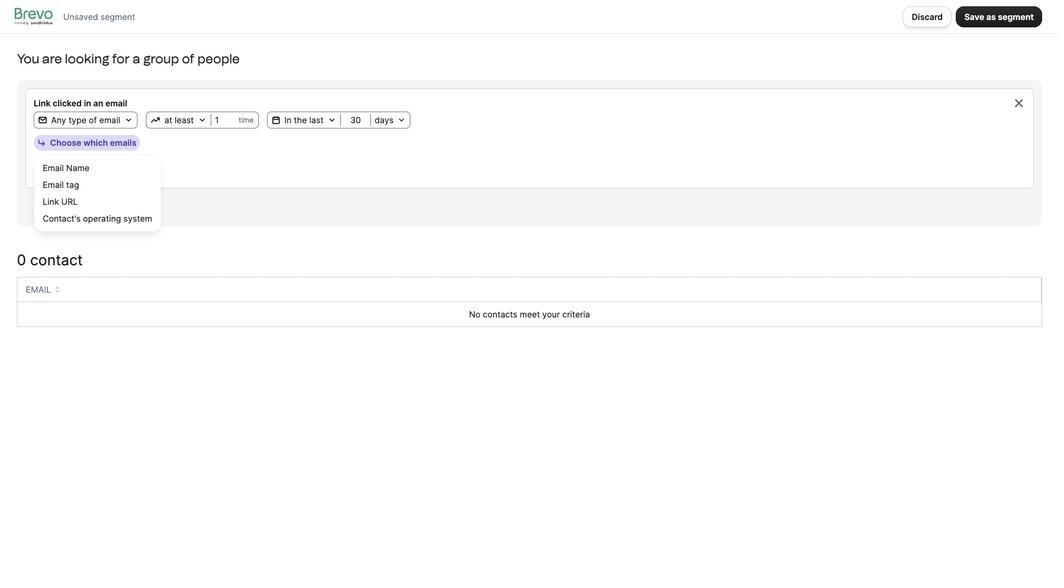 Task type: locate. For each thing, give the bounding box(es) containing it.
link url
[[43, 197, 78, 207]]

at least
[[165, 115, 194, 125]]

meet
[[520, 309, 540, 320]]

people
[[197, 51, 240, 66]]

0 vertical spatial email
[[43, 163, 64, 173]]

0 horizontal spatial segment
[[100, 11, 135, 22]]

contact's operating system
[[43, 213, 152, 224]]

1 horizontal spatial of
[[182, 51, 195, 66]]

clicked
[[53, 98, 82, 109]]

a
[[133, 51, 140, 66]]

1 vertical spatial email
[[99, 115, 120, 125]]

0 vertical spatial of
[[182, 51, 195, 66]]

url
[[61, 197, 78, 207]]

list box
[[34, 155, 161, 232]]

you
[[17, 51, 39, 66]]

link left clicked
[[34, 98, 51, 109]]

at
[[165, 115, 172, 125]]

1 horizontal spatial segment
[[998, 11, 1034, 22]]

0 horizontal spatial of
[[89, 115, 97, 125]]

are
[[42, 51, 62, 66]]

your
[[542, 309, 560, 320]]

choose
[[50, 138, 81, 148]]

2 email from the top
[[43, 180, 64, 190]]

1 email from the top
[[43, 163, 64, 173]]

email
[[43, 163, 64, 173], [43, 180, 64, 190]]

unsaved
[[63, 11, 98, 22]]

type
[[69, 115, 86, 125]]

2 segment from the left
[[998, 11, 1034, 22]]

contact
[[30, 251, 83, 269]]

1 vertical spatial email
[[43, 180, 64, 190]]

for
[[112, 51, 130, 66]]

email right 'an'
[[105, 98, 127, 109]]

operating
[[83, 213, 121, 224]]

in
[[284, 115, 292, 125]]

link inside list box
[[43, 197, 59, 207]]

group
[[143, 51, 179, 66]]

None number field
[[211, 115, 239, 125], [341, 115, 370, 125], [211, 115, 239, 125], [341, 115, 370, 125]]

email down and
[[43, 180, 64, 190]]

least
[[175, 115, 194, 125]]

unsaved segment
[[63, 11, 135, 22]]

link
[[34, 98, 51, 109], [43, 197, 59, 207]]

email for email name
[[43, 163, 64, 173]]

segment right unsaved
[[100, 11, 135, 22]]

segment right as
[[998, 11, 1034, 22]]

email up email tag
[[43, 163, 64, 173]]

list box containing email name
[[34, 155, 161, 232]]

1 vertical spatial link
[[43, 197, 59, 207]]

or
[[51, 204, 60, 215]]

0 vertical spatial link
[[34, 98, 51, 109]]

of right type
[[89, 115, 97, 125]]

choose which emails
[[50, 138, 136, 148]]

1 segment from the left
[[100, 11, 135, 22]]

segment
[[100, 11, 135, 22], [998, 11, 1034, 22]]

of
[[182, 51, 195, 66], [89, 115, 97, 125]]

of right "group" on the top of the page
[[182, 51, 195, 66]]

1 vertical spatial of
[[89, 115, 97, 125]]

link left url
[[43, 197, 59, 207]]

contact's
[[43, 213, 81, 224]]

link for link clicked in an email
[[34, 98, 51, 109]]

in the last
[[284, 115, 324, 125]]

days button
[[371, 114, 410, 126]]

you are looking for a group of people
[[17, 51, 240, 66]]

as
[[986, 11, 996, 22]]

email down 'an'
[[99, 115, 120, 125]]

any
[[51, 115, 66, 125]]

in
[[84, 98, 91, 109]]

email
[[26, 285, 51, 295]]

email
[[105, 98, 127, 109], [99, 115, 120, 125]]

at least button
[[147, 114, 211, 126]]

tag
[[66, 180, 79, 190]]



Task type: vqa. For each thing, say whether or not it's contained in the screenshot.
company
no



Task type: describe. For each thing, give the bounding box(es) containing it.
no
[[469, 309, 480, 320]]

0 vertical spatial email
[[105, 98, 127, 109]]

any type of email
[[51, 115, 120, 125]]

last
[[309, 115, 324, 125]]

save
[[965, 11, 984, 22]]

criteria
[[562, 309, 590, 320]]

0 contact
[[17, 251, 83, 269]]

days
[[375, 115, 394, 125]]

or button
[[34, 201, 65, 218]]

the
[[294, 115, 307, 125]]

no contacts meet your criteria
[[469, 309, 590, 320]]

looking
[[65, 51, 109, 66]]

which
[[83, 138, 108, 148]]

of inside button
[[89, 115, 97, 125]]

discard
[[912, 11, 943, 22]]

segment inside 'button'
[[998, 11, 1034, 22]]

and button
[[34, 163, 71, 180]]

an
[[93, 98, 103, 109]]

link for link url
[[43, 197, 59, 207]]

name
[[66, 163, 90, 173]]

email button
[[26, 283, 59, 296]]

email name
[[43, 163, 90, 173]]

0
[[17, 251, 26, 269]]

save as segment
[[965, 11, 1034, 22]]

discard button
[[903, 6, 952, 27]]

email tag
[[43, 180, 79, 190]]

emails
[[110, 138, 136, 148]]

email for email tag
[[43, 180, 64, 190]]

link clicked in an email
[[34, 98, 127, 109]]

any type of email button
[[34, 114, 137, 126]]

system
[[123, 213, 152, 224]]

choose which emails button
[[34, 135, 140, 151]]

email inside button
[[99, 115, 120, 125]]

in the last button
[[268, 114, 340, 126]]

time
[[239, 115, 254, 124]]

and
[[51, 167, 67, 177]]

save as segment button
[[956, 6, 1042, 27]]

contacts
[[483, 309, 517, 320]]



